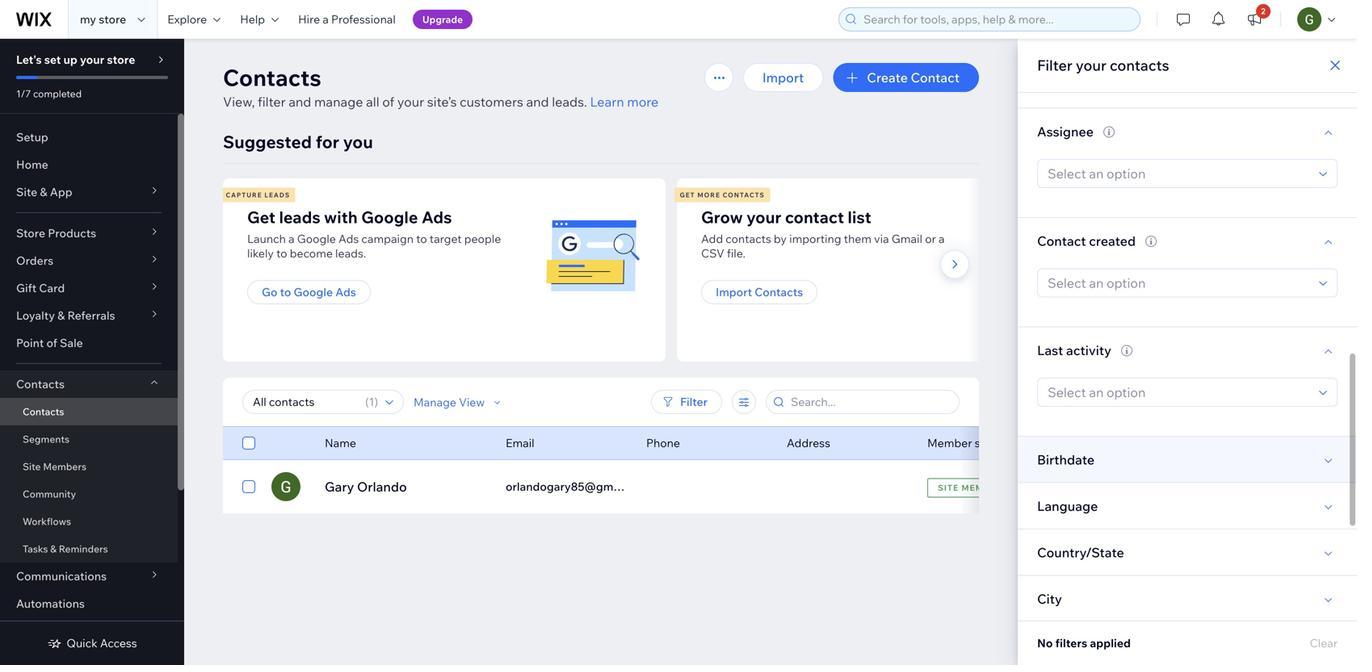 Task type: describe. For each thing, give the bounding box(es) containing it.
point of sale
[[16, 336, 83, 350]]

for
[[316, 131, 339, 153]]

them
[[844, 232, 872, 246]]

contact created
[[1037, 233, 1136, 249]]

loyalty & referrals button
[[0, 302, 178, 330]]

automations link
[[0, 591, 178, 618]]

assignee
[[1037, 123, 1094, 140]]

view,
[[223, 94, 255, 110]]

last activity
[[1037, 342, 1112, 359]]

quick
[[67, 637, 97, 651]]

automations
[[16, 597, 85, 611]]

your inside sidebar element
[[80, 53, 104, 67]]

let's set up your store
[[16, 53, 135, 67]]

you
[[343, 131, 373, 153]]

point
[[16, 336, 44, 350]]

contacts button
[[0, 371, 178, 398]]

& for loyalty
[[57, 309, 65, 323]]

import for import
[[763, 69, 804, 86]]

loyalty & referrals
[[16, 309, 115, 323]]

gift card
[[16, 281, 65, 295]]

site & app
[[16, 185, 72, 199]]

file.
[[727, 246, 746, 261]]

site members link
[[0, 453, 178, 481]]

( 1 )
[[365, 395, 378, 409]]

upgrade
[[422, 13, 463, 25]]

customers
[[460, 94, 523, 110]]

import for import contacts
[[716, 285, 752, 299]]

no
[[1037, 637, 1053, 651]]

create contact
[[867, 69, 960, 86]]

)
[[374, 395, 378, 409]]

target
[[430, 232, 462, 246]]

0 vertical spatial google
[[361, 207, 418, 227]]

1
[[369, 395, 374, 409]]

manage
[[414, 395, 456, 409]]

people
[[464, 232, 501, 246]]

up
[[63, 53, 77, 67]]

grow
[[701, 207, 743, 227]]

contacts up segments
[[23, 406, 64, 418]]

gary orlando image
[[271, 473, 301, 502]]

filter for filter your contacts
[[1037, 56, 1073, 74]]

quick access button
[[47, 637, 137, 651]]

contacts inside button
[[755, 285, 803, 299]]

go
[[262, 285, 278, 299]]

select an option field for created
[[1043, 269, 1314, 297]]

2 and from the left
[[526, 94, 549, 110]]

of inside "link"
[[46, 336, 57, 350]]

city
[[1037, 591, 1062, 607]]

leads
[[265, 191, 290, 199]]

0 vertical spatial to
[[416, 232, 427, 246]]

let's
[[16, 53, 42, 67]]

1/7 completed
[[16, 88, 82, 100]]

1 horizontal spatial contact
[[1037, 233, 1086, 249]]

filter your contacts
[[1037, 56, 1169, 74]]

campaign
[[361, 232, 414, 246]]

create contact button
[[833, 63, 979, 92]]

your up assignee
[[1076, 56, 1107, 74]]

store inside sidebar element
[[107, 53, 135, 67]]

site for site & app
[[16, 185, 37, 199]]

ads inside 'button'
[[335, 285, 356, 299]]

leads. inside the get leads with google ads launch a google ads campaign to target people likely to become leads.
[[335, 246, 366, 261]]

communications
[[16, 570, 107, 584]]

activity
[[1066, 342, 1112, 359]]

phone
[[646, 436, 680, 450]]

address
[[787, 436, 831, 450]]

contacts link
[[0, 398, 178, 426]]

more
[[627, 94, 659, 110]]

to inside 'button'
[[280, 285, 291, 299]]

0 vertical spatial store
[[99, 12, 126, 26]]

hire
[[298, 12, 320, 26]]

capture leads
[[226, 191, 290, 199]]

set
[[44, 53, 61, 67]]

created
[[1089, 233, 1136, 249]]

grow your contact list add contacts by importing them via gmail or a csv file.
[[701, 207, 945, 261]]

contact inside "button"
[[911, 69, 960, 86]]

country/state
[[1037, 545, 1124, 561]]

learn more button
[[590, 92, 659, 111]]

store products button
[[0, 220, 178, 247]]

filter
[[258, 94, 286, 110]]

gift
[[16, 281, 36, 295]]

Search for tools, apps, help & more... field
[[859, 8, 1135, 31]]

suggested for you
[[223, 131, 373, 153]]

leads. inside contacts view, filter and manage all of your site's customers and leads. learn more
[[552, 94, 587, 110]]

hire a professional link
[[288, 0, 405, 39]]

get leads with google ads launch a google ads campaign to target people likely to become leads.
[[247, 207, 501, 261]]

2
[[1261, 6, 1266, 16]]

by
[[774, 232, 787, 246]]

view
[[459, 395, 485, 409]]

tasks & reminders link
[[0, 536, 178, 563]]

contacts inside grow your contact list add contacts by importing them via gmail or a csv file.
[[726, 232, 771, 246]]

& for tasks
[[50, 543, 57, 555]]

site for site member
[[938, 483, 959, 493]]

no filters applied
[[1037, 637, 1131, 651]]

list containing get leads with google ads
[[221, 179, 1126, 362]]



Task type: locate. For each thing, give the bounding box(es) containing it.
loyalty
[[16, 309, 55, 323]]

1 vertical spatial &
[[57, 309, 65, 323]]

0 vertical spatial of
[[382, 94, 394, 110]]

1 vertical spatial filter
[[680, 395, 708, 409]]

of left sale
[[46, 336, 57, 350]]

leads. left "learn" on the top of the page
[[552, 94, 587, 110]]

manage
[[314, 94, 363, 110]]

of inside contacts view, filter and manage all of your site's customers and leads. learn more
[[382, 94, 394, 110]]

my
[[80, 12, 96, 26]]

& right loyalty
[[57, 309, 65, 323]]

community link
[[0, 481, 178, 508]]

site for site members
[[23, 461, 41, 473]]

1 vertical spatial ads
[[339, 232, 359, 246]]

1 and from the left
[[289, 94, 311, 110]]

0 vertical spatial import
[[763, 69, 804, 86]]

gmail
[[892, 232, 923, 246]]

1 horizontal spatial of
[[382, 94, 394, 110]]

0 vertical spatial filter
[[1037, 56, 1073, 74]]

go to google ads
[[262, 285, 356, 299]]

a down leads
[[288, 232, 295, 246]]

Unsaved view field
[[248, 391, 360, 414]]

Search... field
[[786, 391, 954, 414]]

1 vertical spatial import
[[716, 285, 752, 299]]

& left app
[[40, 185, 47, 199]]

0 vertical spatial leads.
[[552, 94, 587, 110]]

1 vertical spatial to
[[276, 246, 287, 261]]

0 horizontal spatial filter
[[680, 395, 708, 409]]

leads. down the "with"
[[335, 246, 366, 261]]

contact right the create
[[911, 69, 960, 86]]

1 horizontal spatial import
[[763, 69, 804, 86]]

1 horizontal spatial a
[[323, 12, 329, 26]]

tasks & reminders
[[23, 543, 108, 555]]

get
[[247, 207, 275, 227]]

store
[[16, 226, 45, 240]]

member down status
[[962, 483, 1002, 493]]

import inside import contacts button
[[716, 285, 752, 299]]

site member
[[938, 483, 1002, 493]]

segments link
[[0, 426, 178, 453]]

store
[[99, 12, 126, 26], [107, 53, 135, 67]]

of right all
[[382, 94, 394, 110]]

ads
[[422, 207, 452, 227], [339, 232, 359, 246], [335, 285, 356, 299]]

2 vertical spatial select an option field
[[1043, 379, 1314, 406]]

capture
[[226, 191, 262, 199]]

1 horizontal spatial contacts
[[1110, 56, 1169, 74]]

1 vertical spatial select an option field
[[1043, 269, 1314, 297]]

contacts
[[723, 191, 765, 199]]

1 horizontal spatial and
[[526, 94, 549, 110]]

ads up the target
[[422, 207, 452, 227]]

applied
[[1090, 637, 1131, 651]]

manage view
[[414, 395, 485, 409]]

& for site
[[40, 185, 47, 199]]

home
[[16, 158, 48, 172]]

store products
[[16, 226, 96, 240]]

status
[[975, 436, 1007, 450]]

1 horizontal spatial filter
[[1037, 56, 1073, 74]]

last
[[1037, 342, 1063, 359]]

list
[[221, 179, 1126, 362]]

2 vertical spatial google
[[294, 285, 333, 299]]

gift card button
[[0, 275, 178, 302]]

0 vertical spatial contact
[[911, 69, 960, 86]]

upgrade button
[[413, 10, 473, 29]]

member status
[[927, 436, 1007, 450]]

2 button
[[1237, 0, 1272, 39]]

your up by in the top right of the page
[[747, 207, 782, 227]]

to left the target
[[416, 232, 427, 246]]

filter for filter
[[680, 395, 708, 409]]

a right hire
[[323, 12, 329, 26]]

0 horizontal spatial contacts
[[726, 232, 771, 246]]

site inside dropdown button
[[16, 185, 37, 199]]

workflows
[[23, 516, 71, 528]]

None checkbox
[[242, 434, 255, 453]]

gary orlando
[[325, 479, 407, 495]]

leads
[[279, 207, 320, 227]]

3 select an option field from the top
[[1043, 379, 1314, 406]]

contacts inside dropdown button
[[16, 377, 65, 391]]

site's
[[427, 94, 457, 110]]

google inside 'button'
[[294, 285, 333, 299]]

access
[[100, 637, 137, 651]]

your
[[80, 53, 104, 67], [1076, 56, 1107, 74], [397, 94, 424, 110], [747, 207, 782, 227]]

None checkbox
[[242, 477, 255, 497]]

members
[[43, 461, 86, 473]]

manage view button
[[414, 395, 504, 410]]

1 select an option field from the top
[[1043, 160, 1314, 187]]

2 vertical spatial to
[[280, 285, 291, 299]]

1 vertical spatial google
[[297, 232, 336, 246]]

google up the become
[[297, 232, 336, 246]]

store right my
[[99, 12, 126, 26]]

app
[[50, 185, 72, 199]]

0 horizontal spatial &
[[40, 185, 47, 199]]

select an option field for activity
[[1043, 379, 1314, 406]]

contacts down by in the top right of the page
[[755, 285, 803, 299]]

2 horizontal spatial a
[[939, 232, 945, 246]]

1 vertical spatial of
[[46, 336, 57, 350]]

name
[[325, 436, 356, 450]]

sale
[[60, 336, 83, 350]]

ads down the "with"
[[339, 232, 359, 246]]

go to google ads button
[[247, 280, 371, 305]]

0 vertical spatial member
[[927, 436, 972, 450]]

1 vertical spatial site
[[23, 461, 41, 473]]

and right customers
[[526, 94, 549, 110]]

1 vertical spatial contacts
[[726, 232, 771, 246]]

import button
[[743, 63, 823, 92]]

quick access
[[67, 637, 137, 651]]

all
[[366, 94, 379, 110]]

contacts down point of sale
[[16, 377, 65, 391]]

home link
[[0, 151, 178, 179]]

& right "tasks"
[[50, 543, 57, 555]]

communications button
[[0, 563, 178, 591]]

and right filter
[[289, 94, 311, 110]]

completed
[[33, 88, 82, 100]]

import inside import button
[[763, 69, 804, 86]]

professional
[[331, 12, 396, 26]]

0 vertical spatial ads
[[422, 207, 452, 227]]

2 select an option field from the top
[[1043, 269, 1314, 297]]

member left status
[[927, 436, 972, 450]]

learn
[[590, 94, 624, 110]]

to down launch
[[276, 246, 287, 261]]

(
[[365, 395, 369, 409]]

google down the become
[[294, 285, 333, 299]]

store down my store
[[107, 53, 135, 67]]

filter inside button
[[680, 395, 708, 409]]

import
[[763, 69, 804, 86], [716, 285, 752, 299]]

0 horizontal spatial of
[[46, 336, 57, 350]]

via
[[874, 232, 889, 246]]

0 horizontal spatial contact
[[911, 69, 960, 86]]

a right or
[[939, 232, 945, 246]]

2 vertical spatial ads
[[335, 285, 356, 299]]

create
[[867, 69, 908, 86]]

member
[[927, 436, 972, 450], [962, 483, 1002, 493]]

0 horizontal spatial a
[[288, 232, 295, 246]]

0 horizontal spatial import
[[716, 285, 752, 299]]

Select an option field
[[1043, 160, 1314, 187], [1043, 269, 1314, 297], [1043, 379, 1314, 406]]

0 horizontal spatial and
[[289, 94, 311, 110]]

1 vertical spatial contact
[[1037, 233, 1086, 249]]

0 vertical spatial site
[[16, 185, 37, 199]]

2 vertical spatial site
[[938, 483, 959, 493]]

my store
[[80, 12, 126, 26]]

1 vertical spatial leads.
[[335, 246, 366, 261]]

point of sale link
[[0, 330, 178, 357]]

ads down the get leads with google ads launch a google ads campaign to target people likely to become leads.
[[335, 285, 356, 299]]

1 vertical spatial member
[[962, 483, 1002, 493]]

contacts
[[1110, 56, 1169, 74], [726, 232, 771, 246]]

site down member status
[[938, 483, 959, 493]]

help
[[240, 12, 265, 26]]

a inside the get leads with google ads launch a google ads campaign to target people likely to become leads.
[[288, 232, 295, 246]]

get
[[680, 191, 695, 199]]

site
[[16, 185, 37, 199], [23, 461, 41, 473], [938, 483, 959, 493]]

gary
[[325, 479, 354, 495]]

0 vertical spatial select an option field
[[1043, 160, 1314, 187]]

site down the home
[[16, 185, 37, 199]]

contacts up filter
[[223, 63, 321, 92]]

2 horizontal spatial &
[[57, 309, 65, 323]]

orders
[[16, 254, 53, 268]]

contacts
[[223, 63, 321, 92], [755, 285, 803, 299], [16, 377, 65, 391], [23, 406, 64, 418]]

google up "campaign"
[[361, 207, 418, 227]]

card
[[39, 281, 65, 295]]

site members
[[23, 461, 86, 473]]

1 horizontal spatial &
[[50, 543, 57, 555]]

and
[[289, 94, 311, 110], [526, 94, 549, 110]]

orders button
[[0, 247, 178, 275]]

your inside grow your contact list add contacts by importing them via gmail or a csv file.
[[747, 207, 782, 227]]

with
[[324, 207, 358, 227]]

orlando
[[357, 479, 407, 495]]

0 vertical spatial contacts
[[1110, 56, 1169, 74]]

contact
[[785, 207, 844, 227]]

1 vertical spatial store
[[107, 53, 135, 67]]

sidebar element
[[0, 39, 184, 666]]

of
[[382, 94, 394, 110], [46, 336, 57, 350]]

your inside contacts view, filter and manage all of your site's customers and leads. learn more
[[397, 94, 424, 110]]

your left site's
[[397, 94, 424, 110]]

1 horizontal spatial leads.
[[552, 94, 587, 110]]

workflows link
[[0, 508, 178, 536]]

import contacts
[[716, 285, 803, 299]]

suggested
[[223, 131, 312, 153]]

contact left created
[[1037, 233, 1086, 249]]

contacts inside contacts view, filter and manage all of your site's customers and leads. learn more
[[223, 63, 321, 92]]

a inside grow your contact list add contacts by importing them via gmail or a csv file.
[[939, 232, 945, 246]]

0 vertical spatial &
[[40, 185, 47, 199]]

2 vertical spatial &
[[50, 543, 57, 555]]

site down segments
[[23, 461, 41, 473]]

filter button
[[651, 390, 722, 414]]

reminders
[[59, 543, 108, 555]]

language
[[1037, 498, 1098, 514]]

to right go at the left top of the page
[[280, 285, 291, 299]]

0 horizontal spatial leads.
[[335, 246, 366, 261]]

your right up
[[80, 53, 104, 67]]



Task type: vqa. For each thing, say whether or not it's contained in the screenshot.
Go to Google Ads button
yes



